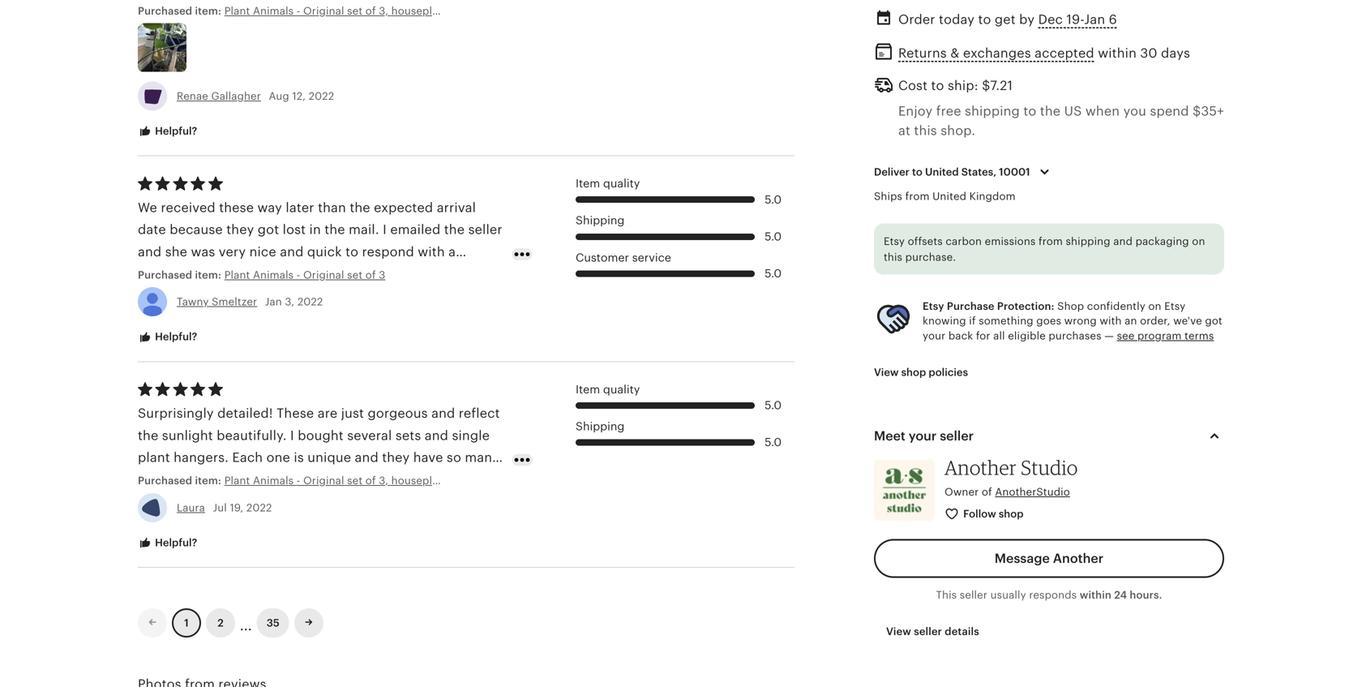 Task type: vqa. For each thing, say whether or not it's contained in the screenshot.
My candle arrived damaged/broken etc etc :( DROPDOWN BUTTON
no



Task type: locate. For each thing, give the bounding box(es) containing it.
this left purchase.
[[884, 251, 903, 263]]

accepted
[[1035, 46, 1095, 60]]

0 horizontal spatial shop
[[902, 366, 927, 378]]

many
[[465, 450, 499, 465]]

1 horizontal spatial get
[[995, 12, 1016, 27]]

they down sets
[[382, 450, 410, 465]]

2 shipping from the top
[[576, 420, 625, 433]]

1 vertical spatial this
[[884, 251, 903, 263]]

your down knowing on the top
[[923, 330, 946, 342]]

item:
[[195, 5, 221, 17], [195, 269, 221, 281], [195, 475, 221, 487]]

tawny
[[177, 296, 209, 308]]

2 helpful? from the top
[[152, 331, 197, 343]]

and down lost
[[280, 244, 304, 259]]

the right in at the left top
[[325, 222, 345, 237]]

etsy for etsy purchase protection:
[[923, 300, 945, 312]]

2 vertical spatial 2022
[[247, 502, 272, 514]]

and down "plant animals - original set of 3" link
[[322, 289, 346, 303]]

0 horizontal spatial on
[[1149, 300, 1162, 312]]

for left her
[[174, 289, 192, 303]]

1 horizontal spatial from
[[1039, 235, 1063, 247]]

another inside another studio owner of anotherstudio
[[945, 455, 1017, 479]]

to right "planning"
[[385, 472, 398, 487]]

2 vertical spatial item:
[[195, 475, 221, 487]]

for right lot
[[158, 494, 176, 509]]

when
[[1086, 104, 1120, 119]]

helpful? down tawny
[[152, 331, 197, 343]]

to up "set"
[[346, 244, 359, 259]]

1
[[184, 617, 189, 629]]

from right ships
[[906, 190, 930, 202]]

purchased down plant
[[138, 475, 192, 487]]

of down hangers.
[[193, 472, 206, 487]]

0 horizontal spatial with
[[418, 244, 445, 259]]

1 horizontal spatial with
[[1100, 315, 1122, 327]]

another
[[945, 455, 1017, 479], [1053, 551, 1104, 566]]

1 vertical spatial from
[[1039, 235, 1063, 247]]

jul
[[213, 502, 227, 514]]

united inside dropdown button
[[925, 166, 959, 178]]

seller inside dropdown button
[[940, 428, 974, 443]]

your inside shop confidently on etsy knowing if something goes wrong with an order, we've got your back for all eligible purchases —
[[923, 330, 946, 342]]

1 vertical spatial your
[[909, 428, 937, 443]]

1 vertical spatial jan
[[265, 296, 282, 308]]

jan left 6
[[1085, 12, 1106, 27]]

2 item quality from the top
[[576, 383, 640, 396]]

1 horizontal spatial of
[[366, 269, 376, 281]]

surprisingly
[[138, 406, 214, 421]]

purchase
[[947, 300, 995, 312]]

1 vertical spatial 2022
[[298, 296, 323, 308]]

2022 right 3,
[[298, 296, 323, 308]]

order today to get by dec 19-jan 6
[[899, 12, 1118, 27]]

2 vertical spatial purchased
[[138, 475, 192, 487]]

she
[[165, 244, 187, 259]]

1 horizontal spatial another
[[1053, 551, 1104, 566]]

1 vertical spatial another
[[1053, 551, 1104, 566]]

within left 24
[[1080, 589, 1112, 601]]

shipping
[[576, 214, 625, 227], [576, 420, 625, 433]]

another inside 'button'
[[1053, 551, 1104, 566]]

24
[[1115, 589, 1128, 601]]

view inside view seller details link
[[887, 626, 912, 638]]

2 vertical spatial they
[[382, 450, 410, 465]]

1 vertical spatial on
[[1149, 300, 1162, 312]]

so down animals
[[270, 289, 287, 303]]

1 vertical spatial get
[[402, 472, 423, 487]]

1 vertical spatial with
[[1100, 315, 1122, 327]]

0 vertical spatial view
[[874, 366, 899, 378]]

1 quality from the top
[[603, 177, 640, 190]]

purchased item: up laura
[[138, 475, 224, 487]]

2 vertical spatial for
[[158, 494, 176, 509]]

got up terms
[[1206, 315, 1223, 327]]

0 vertical spatial helpful? button
[[126, 116, 210, 146]]

way
[[258, 200, 282, 215]]

35
[[267, 617, 280, 629]]

1 vertical spatial shipping
[[576, 420, 625, 433]]

planning
[[327, 472, 382, 487]]

0 vertical spatial from
[[906, 190, 930, 202]]

back
[[949, 330, 974, 342]]

the left the us
[[1040, 104, 1061, 119]]

1 item from the top
[[576, 177, 600, 190]]

another studio image
[[874, 460, 935, 521]]

to right deliver
[[913, 166, 923, 178]]

with
[[418, 244, 445, 259], [1100, 315, 1122, 327]]

2 horizontal spatial of
[[982, 486, 993, 498]]

1 vertical spatial helpful? button
[[126, 322, 210, 352]]

3 item: from the top
[[195, 475, 221, 487]]

2 horizontal spatial they
[[382, 450, 410, 465]]

0 vertical spatial shipping
[[576, 214, 625, 227]]

2022 right "12,"
[[309, 90, 334, 102]]

helpful? button down renae
[[126, 116, 210, 146]]

to left the us
[[1024, 104, 1037, 119]]

was
[[191, 244, 215, 259]]

united up ships from united kingdom
[[925, 166, 959, 178]]

they down these
[[227, 222, 254, 237]]

this inside etsy offsets carbon emissions from shipping and packaging on this purchase.
[[884, 251, 903, 263]]

reflect
[[459, 406, 500, 421]]

1 vertical spatial purchased item:
[[138, 475, 224, 487]]

within left 30
[[1098, 46, 1137, 60]]

of left 3
[[366, 269, 376, 281]]

shipping
[[965, 104, 1020, 119], [1066, 235, 1111, 247]]

1 vertical spatial item:
[[195, 269, 221, 281]]

view shop policies
[[874, 366, 969, 378]]

shop inside follow shop button
[[999, 508, 1024, 520]]

etsy up we've
[[1165, 300, 1186, 312]]

your right meet
[[909, 428, 937, 443]]

2022
[[309, 90, 334, 102], [298, 296, 323, 308], [247, 502, 272, 514]]

0 horizontal spatial etsy
[[884, 235, 905, 247]]

0 vertical spatial item:
[[195, 5, 221, 17]]

etsy purchase protection:
[[923, 300, 1055, 312]]

0 vertical spatial purchased
[[138, 5, 192, 17]]

1 item: from the top
[[195, 5, 221, 17]]

10001
[[999, 166, 1031, 178]]

0 horizontal spatial got
[[258, 222, 279, 237]]

0 vertical spatial item
[[576, 177, 600, 190]]

view left details
[[887, 626, 912, 638]]

1 horizontal spatial this
[[914, 123, 938, 138]]

the
[[1040, 104, 1061, 119], [350, 200, 370, 215], [325, 222, 345, 237], [444, 222, 465, 237], [138, 428, 158, 443], [209, 472, 230, 487], [426, 472, 447, 487]]

another up responds
[[1053, 551, 1104, 566]]

0 vertical spatial 2022
[[309, 90, 334, 102]]

1 vertical spatial within
[[1080, 589, 1112, 601]]

2 item from the top
[[576, 383, 600, 396]]

5.0
[[765, 193, 782, 206], [765, 230, 782, 243], [765, 267, 782, 280], [765, 399, 782, 412], [765, 436, 782, 449]]

1 horizontal spatial etsy
[[923, 300, 945, 312]]

2 vertical spatial helpful? button
[[126, 528, 210, 558]]

2022 for renae gallagher aug 12, 2022
[[309, 90, 334, 102]]

original
[[303, 269, 344, 281]]

1 vertical spatial helpful?
[[152, 331, 197, 343]]

emissions
[[985, 235, 1036, 247]]

1 vertical spatial so
[[270, 289, 287, 303]]

order
[[899, 12, 936, 27]]

shop left policies
[[902, 366, 927, 378]]

united down deliver to united states, 10001
[[933, 190, 967, 202]]

this
[[936, 589, 957, 601]]

0 vertical spatial this
[[914, 123, 938, 138]]

shipping inside etsy offsets carbon emissions from shipping and packaging on this purchase.
[[1066, 235, 1111, 247]]

i inside we received these way later than the expected arrival date because they got lost in the mail. i emailed the seller and she was very nice and quick to respond with a resolution! so happy they showed up. my daughter loves them for her plants!! so cute and creative!
[[383, 222, 387, 237]]

0 vertical spatial shipping
[[965, 104, 1020, 119]]

beautifully.
[[217, 428, 287, 443]]

0 horizontal spatial shipping
[[965, 104, 1020, 119]]

1 vertical spatial shipping
[[1066, 235, 1111, 247]]

so up her
[[209, 266, 226, 281]]

from inside etsy offsets carbon emissions from shipping and packaging on this purchase.
[[1039, 235, 1063, 247]]

1 horizontal spatial i
[[383, 222, 387, 237]]

mail.
[[349, 222, 379, 237]]

i down the these
[[290, 428, 294, 443]]

purchased item: up view details of this review photo by renae gallagher at left top
[[138, 5, 224, 17]]

returns & exchanges accepted button
[[899, 41, 1095, 65]]

on right the packaging
[[1193, 235, 1206, 247]]

very
[[219, 244, 246, 259]]

and up single
[[432, 406, 455, 421]]

1 vertical spatial view
[[887, 626, 912, 638]]

with left the a
[[418, 244, 445, 259]]

0 horizontal spatial so
[[209, 266, 226, 281]]

loves
[[463, 266, 496, 281]]

quality
[[603, 177, 640, 190], [603, 383, 640, 396]]

1 horizontal spatial jan
[[1085, 12, 1106, 27]]

view left policies
[[874, 366, 899, 378]]

0 vertical spatial they
[[227, 222, 254, 237]]

and
[[1114, 235, 1133, 247], [138, 244, 162, 259], [280, 244, 304, 259], [322, 289, 346, 303], [432, 406, 455, 421], [425, 428, 449, 443], [355, 450, 379, 465]]

these
[[277, 406, 314, 421]]

for left all
[[976, 330, 991, 342]]

you
[[1124, 104, 1147, 119]]

than
[[318, 200, 346, 215]]

protection:
[[998, 300, 1055, 312]]

0 horizontal spatial get
[[402, 472, 423, 487]]

1 vertical spatial quality
[[603, 383, 640, 396]]

within for 24
[[1080, 589, 1112, 601]]

of up follow shop button
[[982, 486, 993, 498]]

deliver
[[874, 166, 910, 178]]

laura jul 19, 2022
[[177, 502, 272, 514]]

0 horizontal spatial this
[[884, 251, 903, 263]]

1 vertical spatial item quality
[[576, 383, 640, 396]]

days
[[1162, 46, 1191, 60]]

from right emissions
[[1039, 235, 1063, 247]]

1 horizontal spatial so
[[270, 289, 287, 303]]

because
[[170, 222, 223, 237]]

6
[[1109, 12, 1118, 27]]

shop
[[902, 366, 927, 378], [999, 508, 1024, 520]]

0 horizontal spatial another
[[945, 455, 1017, 479]]

1 vertical spatial they
[[272, 266, 300, 281]]

1 horizontal spatial shipping
[[1066, 235, 1111, 247]]

1 vertical spatial i
[[290, 428, 294, 443]]

$35+
[[1193, 104, 1225, 119]]

0 horizontal spatial of
[[193, 472, 206, 487]]

shipping up shop in the right top of the page
[[1066, 235, 1111, 247]]

0 horizontal spatial i
[[290, 428, 294, 443]]

shipping down $
[[965, 104, 1020, 119]]

2022 for tawny smeltzer jan 3, 2022
[[298, 296, 323, 308]]

purchased up them
[[138, 269, 192, 281]]

1 5.0 from the top
[[765, 193, 782, 206]]

1 vertical spatial shop
[[999, 508, 1024, 520]]

with up —
[[1100, 315, 1122, 327]]

are
[[318, 406, 338, 421]]

seller down arrival at the top of the page
[[468, 222, 503, 237]]

1 vertical spatial purchased
[[138, 269, 192, 281]]

shop down anotherstudio
[[999, 508, 1024, 520]]

1 vertical spatial for
[[976, 330, 991, 342]]

2 quality from the top
[[603, 383, 640, 396]]

0 vertical spatial on
[[1193, 235, 1206, 247]]

follow shop button
[[933, 499, 1038, 529]]

shop confidently on etsy knowing if something goes wrong with an order, we've got your back for all eligible purchases —
[[923, 300, 1223, 342]]

showed
[[303, 266, 352, 281]]

helpful? button down the laura link
[[126, 528, 210, 558]]

to inside the surprisingly detailed!  these are just gorgeous and reflect the sunlight beautifully.  i bought several sets and single plant hangers. each one is unique and they have so many features of the animal's body.  planning to get the whole lot for another friend's gift.
[[385, 472, 398, 487]]

for inside we received these way later than the expected arrival date because they got lost in the mail. i emailed the seller and she was very nice and quick to respond with a resolution! so happy they showed up. my daughter loves them for her plants!! so cute and creative!
[[174, 289, 192, 303]]

1 item quality from the top
[[576, 177, 640, 190]]

2 5.0 from the top
[[765, 230, 782, 243]]

friend's
[[232, 494, 279, 509]]

view shop policies button
[[862, 358, 981, 387]]

0 horizontal spatial they
[[227, 222, 254, 237]]

anotherstudio
[[996, 486, 1071, 498]]

1 vertical spatial item
[[576, 383, 600, 396]]

animals
[[253, 269, 294, 281]]

helpful? down the laura link
[[152, 536, 197, 549]]

0 vertical spatial united
[[925, 166, 959, 178]]

1 horizontal spatial shop
[[999, 508, 1024, 520]]

0 vertical spatial helpful?
[[152, 125, 197, 137]]

get left by
[[995, 12, 1016, 27]]

0 vertical spatial your
[[923, 330, 946, 342]]

this right at on the right top of page
[[914, 123, 938, 138]]

0 vertical spatial purchased item:
[[138, 5, 224, 17]]

1 shipping from the top
[[576, 214, 625, 227]]

0 vertical spatial quality
[[603, 177, 640, 190]]

ship:
[[948, 78, 979, 93]]

follow shop
[[964, 508, 1024, 520]]

single
[[452, 428, 490, 443]]

0 vertical spatial another
[[945, 455, 1017, 479]]

of inside the surprisingly detailed!  these are just gorgeous and reflect the sunlight beautifully.  i bought several sets and single plant hangers. each one is unique and they have so many features of the animal's body.  planning to get the whole lot for another friend's gift.
[[193, 472, 206, 487]]

of inside another studio owner of anotherstudio
[[982, 486, 993, 498]]

0 vertical spatial i
[[383, 222, 387, 237]]

plant
[[138, 450, 170, 465]]

etsy inside etsy offsets carbon emissions from shipping and packaging on this purchase.
[[884, 235, 905, 247]]

your
[[923, 330, 946, 342], [909, 428, 937, 443]]

view for view shop policies
[[874, 366, 899, 378]]

purchased up view details of this review photo by renae gallagher at left top
[[138, 5, 192, 17]]

within
[[1098, 46, 1137, 60], [1080, 589, 1112, 601]]

and left the packaging
[[1114, 235, 1133, 247]]

laura
[[177, 502, 205, 514]]

etsy up knowing on the top
[[923, 300, 945, 312]]

1 horizontal spatial got
[[1206, 315, 1223, 327]]

responds
[[1030, 589, 1077, 601]]

1 vertical spatial united
[[933, 190, 967, 202]]

1 vertical spatial got
[[1206, 315, 1223, 327]]

0 horizontal spatial jan
[[265, 296, 282, 308]]

quality for we received these way later than the expected arrival date because they got lost in the mail. i emailed the seller and she was very nice and quick to respond with a resolution! so happy they showed up. my daughter loves them for her plants!! so cute and creative!
[[603, 177, 640, 190]]

1 horizontal spatial they
[[272, 266, 300, 281]]

the up plant
[[138, 428, 158, 443]]

and up have
[[425, 428, 449, 443]]

0 vertical spatial item quality
[[576, 177, 640, 190]]

for inside shop confidently on etsy knowing if something goes wrong with an order, we've got your back for all eligible purchases —
[[976, 330, 991, 342]]

2 helpful? button from the top
[[126, 322, 210, 352]]

another up "owner"
[[945, 455, 1017, 479]]

etsy left offsets
[[884, 235, 905, 247]]

0 vertical spatial with
[[418, 244, 445, 259]]

3 helpful? from the top
[[152, 536, 197, 549]]

2 purchased item: from the top
[[138, 475, 224, 487]]

item
[[576, 177, 600, 190], [576, 383, 600, 396]]

on up order,
[[1149, 300, 1162, 312]]

shop inside view shop policies button
[[902, 366, 927, 378]]

0 vertical spatial for
[[174, 289, 192, 303]]

1 helpful? from the top
[[152, 125, 197, 137]]

helpful? button down tawny
[[126, 322, 210, 352]]

…
[[240, 611, 252, 635]]

daughter
[[402, 266, 460, 281]]

i right mail.
[[383, 222, 387, 237]]

on inside etsy offsets carbon emissions from shipping and packaging on this purchase.
[[1193, 235, 1206, 247]]

seller up "owner"
[[940, 428, 974, 443]]

they up 3,
[[272, 266, 300, 281]]

smeltzer
[[212, 296, 257, 308]]

view inside view shop policies button
[[874, 366, 899, 378]]

and inside etsy offsets carbon emissions from shipping and packaging on this purchase.
[[1114, 235, 1133, 247]]

helpful? down renae
[[152, 125, 197, 137]]

2022 right 19,
[[247, 502, 272, 514]]

detailed!
[[217, 406, 273, 421]]

purchased
[[138, 5, 192, 17], [138, 269, 192, 281], [138, 475, 192, 487]]

0 vertical spatial shop
[[902, 366, 927, 378]]

2 vertical spatial helpful?
[[152, 536, 197, 549]]

0 vertical spatial within
[[1098, 46, 1137, 60]]

program
[[1138, 330, 1182, 342]]

customer service
[[576, 251, 671, 264]]

jan left 3,
[[265, 296, 282, 308]]

got down way
[[258, 222, 279, 237]]

get down have
[[402, 472, 423, 487]]

helpful? for we
[[152, 331, 197, 343]]

1 horizontal spatial on
[[1193, 235, 1206, 247]]

3 helpful? button from the top
[[126, 528, 210, 558]]

0 vertical spatial got
[[258, 222, 279, 237]]

policies
[[929, 366, 969, 378]]

features
[[138, 472, 189, 487]]

see
[[1117, 330, 1135, 342]]

2 horizontal spatial etsy
[[1165, 300, 1186, 312]]



Task type: describe. For each thing, give the bounding box(es) containing it.
sets
[[396, 428, 421, 443]]

helpful? button for surprisingly
[[126, 528, 210, 558]]

resolution!
[[138, 266, 205, 281]]

item quality for we received these way later than the expected arrival date because they got lost in the mail. i emailed the seller and she was very nice and quick to respond with a resolution! so happy they showed up. my daughter loves them for her plants!! so cute and creative!
[[576, 177, 640, 190]]

knowing
[[923, 315, 967, 327]]

tawny smeltzer jan 3, 2022
[[177, 296, 323, 308]]

0 vertical spatial get
[[995, 12, 1016, 27]]

animal's
[[234, 472, 285, 487]]

the up mail.
[[350, 200, 370, 215]]

plant animals - original set of 3 link
[[224, 268, 443, 282]]

etsy for etsy offsets carbon emissions from shipping and packaging on this purchase.
[[884, 235, 905, 247]]

-
[[297, 269, 300, 281]]

to right today
[[979, 12, 992, 27]]

body.
[[288, 472, 323, 487]]

packaging
[[1136, 235, 1190, 247]]

this inside "enjoy free shipping to the us when you spend $35+ at this shop."
[[914, 123, 938, 138]]

lot
[[138, 494, 155, 509]]

quality for surprisingly detailed!  these are just gorgeous and reflect the sunlight beautifully.  i bought several sets and single plant hangers. each one is unique and they have so many features of the animal's body.  planning to get the whole lot for another friend's gift.
[[603, 383, 640, 396]]

and down date
[[138, 244, 162, 259]]

seller inside we received these way later than the expected arrival date because they got lost in the mail. i emailed the seller and she was very nice and quick to respond with a resolution! so happy they showed up. my daughter loves them for her plants!! so cute and creative!
[[468, 222, 503, 237]]

sunlight
[[162, 428, 213, 443]]

helpful? button for we
[[126, 322, 210, 352]]

to inside "enjoy free shipping to the us when you spend $35+ at this shop."
[[1024, 104, 1037, 119]]

lost
[[283, 222, 306, 237]]

shop for follow
[[999, 508, 1024, 520]]

on inside shop confidently on etsy knowing if something goes wrong with an order, we've got your back for all eligible purchases —
[[1149, 300, 1162, 312]]

35 link
[[257, 608, 289, 638]]

owner
[[945, 486, 979, 498]]

meet
[[874, 428, 906, 443]]

etsy inside shop confidently on etsy knowing if something goes wrong with an order, we've got your back for all eligible purchases —
[[1165, 300, 1186, 312]]

helpful? for surprisingly
[[152, 536, 197, 549]]

the down arrival at the top of the page
[[444, 222, 465, 237]]

1 link
[[172, 608, 201, 638]]

seller right this
[[960, 589, 988, 601]]

shipping for we received these way later than the expected arrival date because they got lost in the mail. i emailed the seller and she was very nice and quick to respond with a resolution! so happy they showed up. my daughter loves them for her plants!! so cute and creative!
[[576, 214, 625, 227]]

1 purchased from the top
[[138, 5, 192, 17]]

something
[[979, 315, 1034, 327]]

this seller usually responds within 24 hours.
[[936, 589, 1163, 601]]

cost to ship: $ 7.21
[[899, 78, 1013, 93]]

by
[[1020, 12, 1035, 27]]

dec
[[1039, 12, 1063, 27]]

5 5.0 from the top
[[765, 436, 782, 449]]

4 5.0 from the top
[[765, 399, 782, 412]]

at
[[899, 123, 911, 138]]

item quality for surprisingly detailed!  these are just gorgeous and reflect the sunlight beautifully.  i bought several sets and single plant hangers. each one is unique and they have so many features of the animal's body.  planning to get the whole lot for another friend's gift.
[[576, 383, 640, 396]]

the down have
[[426, 472, 447, 487]]

$
[[982, 78, 991, 93]]

within for 30
[[1098, 46, 1137, 60]]

item for we received these way later than the expected arrival date because they got lost in the mail. i emailed the seller and she was very nice and quick to respond with a resolution! so happy they showed up. my daughter loves them for her plants!! so cute and creative!
[[576, 177, 600, 190]]

ships
[[874, 190, 903, 202]]

and down several
[[355, 450, 379, 465]]

got inside we received these way later than the expected arrival date because they got lost in the mail. i emailed the seller and she was very nice and quick to respond with a resolution! so happy they showed up. my daughter loves them for her plants!! so cute and creative!
[[258, 222, 279, 237]]

to inside dropdown button
[[913, 166, 923, 178]]

19,
[[230, 502, 244, 514]]

19-
[[1067, 12, 1085, 27]]

returns & exchanges accepted within 30 days
[[899, 46, 1191, 60]]

0 horizontal spatial from
[[906, 190, 930, 202]]

view details of this review photo by renae gallagher image
[[138, 23, 187, 72]]

united for from
[[933, 190, 967, 202]]

meet your seller button
[[860, 416, 1239, 455]]

returns
[[899, 46, 947, 60]]

usually
[[991, 589, 1027, 601]]

0 vertical spatial so
[[209, 266, 226, 281]]

expected
[[374, 200, 433, 215]]

your inside dropdown button
[[909, 428, 937, 443]]

received
[[161, 200, 216, 215]]

happy
[[229, 266, 268, 281]]

we
[[138, 200, 157, 215]]

free
[[937, 104, 962, 119]]

them
[[138, 289, 171, 303]]

—
[[1105, 330, 1114, 342]]

message
[[995, 551, 1050, 566]]

cute
[[290, 289, 319, 303]]

item for surprisingly detailed!  these are just gorgeous and reflect the sunlight beautifully.  i bought several sets and single plant hangers. each one is unique and they have so many features of the animal's body.  planning to get the whole lot for another friend's gift.
[[576, 383, 600, 396]]

ships from united kingdom
[[874, 190, 1016, 202]]

respond
[[362, 244, 414, 259]]

2 purchased from the top
[[138, 269, 192, 281]]

1 helpful? button from the top
[[126, 116, 210, 146]]

renae gallagher aug 12, 2022
[[177, 90, 334, 102]]

view seller details link
[[874, 617, 992, 646]]

seller left details
[[914, 626, 943, 638]]

3
[[379, 269, 386, 281]]

message another
[[995, 551, 1104, 566]]

1 purchased item: from the top
[[138, 5, 224, 17]]

view for view seller details
[[887, 626, 912, 638]]

3 purchased from the top
[[138, 475, 192, 487]]

see program terms
[[1117, 330, 1215, 342]]

with inside shop confidently on etsy knowing if something goes wrong with an order, we've got your back for all eligible purchases —
[[1100, 315, 1122, 327]]

these
[[219, 200, 254, 215]]

shipping inside "enjoy free shipping to the us when you spend $35+ at this shop."
[[965, 104, 1020, 119]]

message another button
[[874, 539, 1225, 578]]

shop.
[[941, 123, 976, 138]]

view seller details
[[887, 626, 980, 638]]

they inside the surprisingly detailed!  these are just gorgeous and reflect the sunlight beautifully.  i bought several sets and single plant hangers. each one is unique and they have so many features of the animal's body.  planning to get the whole lot for another friend's gift.
[[382, 450, 410, 465]]

for inside the surprisingly detailed!  these are just gorgeous and reflect the sunlight beautifully.  i bought several sets and single plant hangers. each one is unique and they have so many features of the animal's body.  planning to get the whole lot for another friend's gift.
[[158, 494, 176, 509]]

2 link
[[206, 608, 235, 638]]

get inside the surprisingly detailed!  these are just gorgeous and reflect the sunlight beautifully.  i bought several sets and single plant hangers. each one is unique and they have so many features of the animal's body.  planning to get the whole lot for another friend's gift.
[[402, 472, 423, 487]]

united for to
[[925, 166, 959, 178]]

got inside shop confidently on etsy knowing if something goes wrong with an order, we've got your back for all eligible purchases —
[[1206, 315, 1223, 327]]

see program terms link
[[1117, 330, 1215, 342]]

2 item: from the top
[[195, 269, 221, 281]]

surprisingly detailed!  these are just gorgeous and reflect the sunlight beautifully.  i bought several sets and single plant hangers. each one is unique and they have so many features of the animal's body.  planning to get the whole lot for another friend's gift.
[[138, 406, 500, 509]]

up.
[[356, 266, 376, 281]]

whole
[[451, 472, 489, 487]]

carbon
[[946, 235, 982, 247]]

arrival
[[437, 200, 476, 215]]

shop for view
[[902, 366, 927, 378]]

i inside the surprisingly detailed!  these are just gorgeous and reflect the sunlight beautifully.  i bought several sets and single plant hangers. each one is unique and they have so many features of the animal's body.  planning to get the whole lot for another friend's gift.
[[290, 428, 294, 443]]

the inside "enjoy free shipping to the us when you spend $35+ at this shop."
[[1040, 104, 1061, 119]]

another studio owner of anotherstudio
[[945, 455, 1078, 498]]

follow
[[964, 508, 997, 520]]

details
[[945, 626, 980, 638]]

0 vertical spatial jan
[[1085, 12, 1106, 27]]

an
[[1125, 315, 1138, 327]]

exchanges
[[964, 46, 1032, 60]]

order,
[[1140, 315, 1171, 327]]

purchases
[[1049, 330, 1102, 342]]

states,
[[962, 166, 997, 178]]

deliver to united states, 10001 button
[[862, 155, 1067, 189]]

quick
[[307, 244, 342, 259]]

shipping for surprisingly detailed!  these are just gorgeous and reflect the sunlight beautifully.  i bought several sets and single plant hangers. each one is unique and they have so many features of the animal's body.  planning to get the whole lot for another friend's gift.
[[576, 420, 625, 433]]

the up another
[[209, 472, 230, 487]]

etsy offsets carbon emissions from shipping and packaging on this purchase.
[[884, 235, 1206, 263]]

3,
[[285, 296, 295, 308]]

bought
[[298, 428, 344, 443]]

today
[[939, 12, 975, 27]]

to inside we received these way later than the expected arrival date because they got lost in the mail. i emailed the seller and she was very nice and quick to respond with a resolution! so happy they showed up. my daughter loves them for her plants!! so cute and creative!
[[346, 244, 359, 259]]

3 5.0 from the top
[[765, 267, 782, 280]]

creative!
[[349, 289, 404, 303]]

to right cost
[[932, 78, 945, 93]]

renae
[[177, 90, 208, 102]]

with inside we received these way later than the expected arrival date because they got lost in the mail. i emailed the seller and she was very nice and quick to respond with a resolution! so happy they showed up. my daughter loves them for her plants!! so cute and creative!
[[418, 244, 445, 259]]

hours.
[[1130, 589, 1163, 601]]



